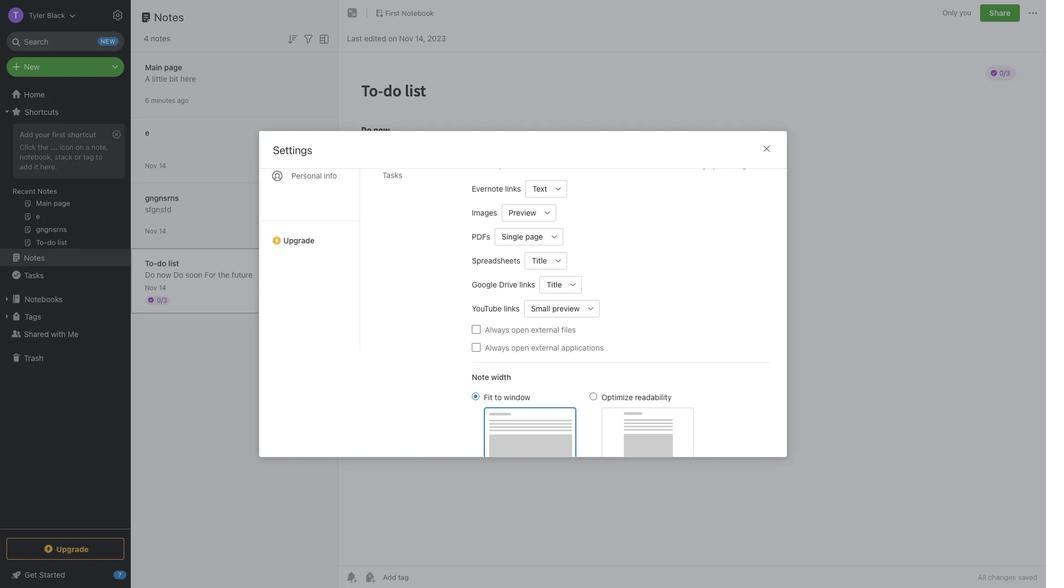 Task type: vqa. For each thing, say whether or not it's contained in the screenshot.
the bottom 1
no



Task type: describe. For each thing, give the bounding box(es) containing it.
links left and
[[588, 161, 603, 170]]

3 nov 14 from the top
[[145, 284, 166, 292]]

for
[[561, 161, 570, 170]]

share
[[990, 8, 1011, 17]]

views
[[541, 161, 559, 170]]

1 vertical spatial upgrade button
[[7, 539, 124, 560]]

trash
[[24, 354, 43, 363]]

14 for e
[[159, 162, 166, 170]]

choose
[[472, 161, 497, 170]]

Always open external files checkbox
[[472, 325, 481, 334]]

first notebook button
[[372, 5, 438, 21]]

first notebook
[[385, 9, 434, 17]]

optimize readability
[[602, 393, 672, 402]]

add
[[20, 130, 33, 139]]

external for applications
[[531, 343, 560, 352]]

the inside group
[[38, 143, 48, 152]]

tags button
[[0, 308, 130, 325]]

e
[[145, 128, 149, 137]]

or
[[74, 153, 81, 161]]

Search text field
[[14, 32, 117, 51]]

add your first shortcut
[[20, 130, 96, 139]]

fit
[[484, 393, 493, 402]]

main
[[145, 62, 162, 72]]

all changes saved
[[979, 574, 1038, 582]]

14,
[[415, 34, 426, 43]]

0/3
[[157, 296, 167, 304]]

Note Editor text field
[[339, 52, 1047, 566]]

your for first
[[35, 130, 50, 139]]

main page a little bit here
[[145, 62, 196, 83]]

settings
[[273, 144, 313, 156]]

new
[[572, 161, 586, 170]]

google
[[472, 280, 497, 290]]

notes
[[151, 34, 170, 43]]

Always open external applications checkbox
[[472, 343, 481, 352]]

notes link
[[0, 249, 130, 267]]

text
[[533, 184, 548, 194]]

recent notes
[[13, 187, 57, 196]]

nov 14 for e
[[145, 162, 166, 170]]

shared
[[24, 330, 49, 339]]

upgrade for the right upgrade popup button
[[284, 236, 315, 245]]

only you
[[943, 8, 972, 17]]

always open external applications
[[485, 343, 604, 352]]

single
[[502, 232, 524, 242]]

minutes
[[151, 96, 175, 104]]

what
[[664, 161, 682, 170]]

small preview
[[531, 304, 580, 313]]

list
[[168, 259, 179, 268]]

note list element
[[131, 0, 339, 589]]

14 for gngnsrns
[[159, 227, 166, 235]]

drive
[[499, 280, 518, 290]]

tree containing home
[[0, 86, 131, 529]]

links right drive
[[520, 280, 536, 290]]

options?
[[709, 161, 739, 170]]

1 horizontal spatial upgrade button
[[260, 221, 360, 250]]

nov 14 for gngnsrns
[[145, 227, 166, 235]]

me
[[68, 330, 79, 339]]

a
[[86, 143, 90, 152]]

evernote
[[472, 184, 503, 194]]

note,
[[91, 143, 108, 152]]

my
[[697, 161, 707, 170]]

files
[[562, 325, 576, 334]]

note width
[[472, 373, 511, 382]]

share button
[[981, 4, 1021, 22]]

page for single
[[526, 232, 543, 242]]

title button for google drive links
[[540, 276, 565, 294]]

trash link
[[0, 349, 130, 367]]

do
[[157, 259, 166, 268]]

links down drive
[[504, 304, 520, 313]]

1 do from the left
[[145, 270, 155, 279]]

always for always open external files
[[485, 325, 510, 334]]

to-do list do now do soon for the future
[[145, 259, 253, 279]]

add
[[20, 162, 32, 171]]

your for default
[[499, 161, 514, 170]]

icon on a note, notebook, stack or tag to add it here.
[[20, 143, 108, 171]]

tasks inside button
[[24, 271, 44, 280]]

default
[[516, 161, 539, 170]]

soon
[[185, 270, 203, 279]]

now
[[157, 270, 171, 279]]

new
[[24, 62, 40, 71]]

nov down e
[[145, 162, 157, 170]]

applications
[[562, 343, 604, 352]]

add tag image
[[364, 571, 377, 584]]

readability
[[635, 393, 672, 402]]

edited
[[364, 34, 387, 43]]

youtube links
[[472, 304, 520, 313]]

saved
[[1019, 574, 1038, 582]]

add a reminder image
[[345, 571, 358, 584]]

last edited on nov 14, 2023
[[347, 34, 446, 43]]

pdfs
[[472, 232, 491, 242]]

open for always open external applications
[[512, 343, 529, 352]]

6
[[145, 96, 149, 104]]

always open external files
[[485, 325, 576, 334]]

settings image
[[111, 9, 124, 22]]

upgrade for upgrade popup button to the bottom
[[56, 545, 89, 554]]

expand note image
[[346, 7, 359, 20]]

changes
[[989, 574, 1017, 582]]

icon
[[60, 143, 74, 152]]

tab list containing personal info
[[260, 63, 360, 351]]

Choose default view option for Images field
[[502, 204, 557, 222]]

on inside icon on a note, notebook, stack or tag to add it here.
[[75, 143, 84, 152]]

spreadsheets
[[472, 256, 521, 266]]

notebook,
[[20, 153, 53, 161]]

tasks inside tab
[[383, 171, 403, 180]]

2 do from the left
[[174, 270, 183, 279]]

on inside note window element
[[389, 34, 397, 43]]

choose your default views for new links and attachments.
[[472, 161, 662, 170]]

Optimize readability radio
[[590, 393, 598, 400]]

a
[[145, 74, 150, 83]]

single page
[[502, 232, 543, 242]]



Task type: locate. For each thing, give the bounding box(es) containing it.
1 nov 14 from the top
[[145, 162, 166, 170]]

tree
[[0, 86, 131, 529]]

here.
[[40, 162, 57, 171]]

nov 14 down sfgnsfd
[[145, 227, 166, 235]]

notebook
[[402, 9, 434, 17]]

0 vertical spatial open
[[512, 325, 529, 334]]

None search field
[[14, 32, 117, 51]]

notebooks
[[25, 295, 63, 304]]

upgrade inside 'tab list'
[[284, 236, 315, 245]]

1 external from the top
[[531, 325, 560, 334]]

group
[[0, 120, 130, 254]]

expand notebooks image
[[3, 295, 11, 304]]

Choose default view option for Evernote links field
[[526, 180, 568, 198]]

the left ...
[[38, 143, 48, 152]]

tasks
[[383, 171, 403, 180], [24, 271, 44, 280]]

title for google drive links
[[547, 280, 562, 290]]

the
[[38, 143, 48, 152], [218, 270, 230, 279]]

only
[[943, 8, 958, 17]]

fit to window
[[484, 393, 531, 402]]

0 vertical spatial the
[[38, 143, 48, 152]]

tasks button
[[0, 267, 130, 284]]

the inside to-do list do now do soon for the future
[[218, 270, 230, 279]]

tasks tab
[[374, 166, 455, 184]]

1 vertical spatial title
[[547, 280, 562, 290]]

title button for spreadsheets
[[525, 252, 550, 270]]

1 vertical spatial notes
[[38, 187, 57, 196]]

title inside field
[[532, 256, 547, 266]]

external up always open external applications
[[531, 325, 560, 334]]

title for spreadsheets
[[532, 256, 547, 266]]

0 vertical spatial on
[[389, 34, 397, 43]]

2 nov 14 from the top
[[145, 227, 166, 235]]

4
[[144, 34, 149, 43]]

14
[[159, 162, 166, 170], [159, 227, 166, 235], [159, 284, 166, 292]]

note window element
[[339, 0, 1047, 589]]

nov 14 up gngnsrns
[[145, 162, 166, 170]]

do down list
[[174, 270, 183, 279]]

1 14 from the top
[[159, 162, 166, 170]]

1 vertical spatial title button
[[540, 276, 565, 294]]

1 vertical spatial upgrade
[[56, 545, 89, 554]]

1 vertical spatial nov 14
[[145, 227, 166, 235]]

your up click the ...
[[35, 130, 50, 139]]

for
[[205, 270, 216, 279]]

preview
[[553, 304, 580, 313]]

1 horizontal spatial upgrade
[[284, 236, 315, 245]]

preview button
[[502, 204, 539, 222]]

info
[[324, 171, 337, 180]]

first
[[385, 9, 400, 17]]

youtube
[[472, 304, 502, 313]]

0 vertical spatial 14
[[159, 162, 166, 170]]

images
[[472, 208, 498, 218]]

option group containing fit to window
[[472, 392, 695, 461]]

0 horizontal spatial your
[[35, 130, 50, 139]]

to-
[[145, 259, 157, 268]]

2 open from the top
[[512, 343, 529, 352]]

page inside the main page a little bit here
[[164, 62, 182, 72]]

shortcuts button
[[0, 103, 130, 120]]

nov 14 up 0/3
[[145, 284, 166, 292]]

title
[[532, 256, 547, 266], [547, 280, 562, 290]]

always
[[485, 325, 510, 334], [485, 343, 510, 352]]

small
[[531, 304, 551, 313]]

nov
[[399, 34, 413, 43], [145, 162, 157, 170], [145, 227, 157, 235], [145, 284, 157, 292]]

1 horizontal spatial do
[[174, 270, 183, 279]]

2023
[[428, 34, 446, 43]]

notes inside note list element
[[154, 11, 184, 23]]

external for files
[[531, 325, 560, 334]]

to right fit
[[495, 393, 502, 402]]

last
[[347, 34, 362, 43]]

open down always open external files
[[512, 343, 529, 352]]

shared with me
[[24, 330, 79, 339]]

2 vertical spatial 14
[[159, 284, 166, 292]]

1 vertical spatial the
[[218, 270, 230, 279]]

title up small preview button
[[547, 280, 562, 290]]

width
[[491, 373, 511, 382]]

1 vertical spatial tasks
[[24, 271, 44, 280]]

open for always open external files
[[512, 325, 529, 334]]

google drive links
[[472, 280, 536, 290]]

1 horizontal spatial to
[[495, 393, 502, 402]]

personal
[[292, 171, 322, 180]]

open up always open external applications
[[512, 325, 529, 334]]

nov up 0/3
[[145, 284, 157, 292]]

2 vertical spatial nov 14
[[145, 284, 166, 292]]

4 notes
[[144, 34, 170, 43]]

0 horizontal spatial the
[[38, 143, 48, 152]]

to
[[96, 153, 103, 161], [495, 393, 502, 402]]

1 vertical spatial to
[[495, 393, 502, 402]]

Choose default view option for Spreadsheets field
[[525, 252, 568, 270]]

title button up small preview button
[[540, 276, 565, 294]]

2 14 from the top
[[159, 227, 166, 235]]

0 horizontal spatial on
[[75, 143, 84, 152]]

0 vertical spatial nov 14
[[145, 162, 166, 170]]

external
[[531, 325, 560, 334], [531, 343, 560, 352]]

preview
[[509, 208, 537, 218]]

group containing add your first shortcut
[[0, 120, 130, 254]]

text button
[[526, 180, 550, 198]]

1 vertical spatial open
[[512, 343, 529, 352]]

1 horizontal spatial your
[[499, 161, 514, 170]]

1 vertical spatial your
[[499, 161, 514, 170]]

gngnsrns sfgnsfd
[[145, 193, 179, 214]]

1 open from the top
[[512, 325, 529, 334]]

window
[[504, 393, 531, 402]]

all
[[979, 574, 987, 582]]

2 external from the top
[[531, 343, 560, 352]]

do
[[145, 270, 155, 279], [174, 270, 183, 279]]

stack
[[55, 153, 73, 161]]

notes right recent
[[38, 187, 57, 196]]

14 down sfgnsfd
[[159, 227, 166, 235]]

optimize
[[602, 393, 633, 402]]

14 up 0/3
[[159, 284, 166, 292]]

page up bit
[[164, 62, 182, 72]]

0 vertical spatial title button
[[525, 252, 550, 270]]

you
[[960, 8, 972, 17]]

Choose default view option for PDFs field
[[495, 228, 563, 246]]

expand tags image
[[3, 312, 11, 321]]

3 14 from the top
[[159, 284, 166, 292]]

click the ...
[[20, 143, 58, 152]]

Choose default view option for YouTube links field
[[524, 300, 600, 318]]

0 horizontal spatial to
[[96, 153, 103, 161]]

0 vertical spatial title
[[532, 256, 547, 266]]

click
[[20, 143, 36, 152]]

page inside button
[[526, 232, 543, 242]]

upgrade button
[[260, 221, 360, 250], [7, 539, 124, 560]]

upgrade
[[284, 236, 315, 245], [56, 545, 89, 554]]

0 vertical spatial upgrade button
[[260, 221, 360, 250]]

your inside group
[[35, 130, 50, 139]]

ago
[[177, 96, 189, 104]]

nov down sfgnsfd
[[145, 227, 157, 235]]

2 always from the top
[[485, 343, 510, 352]]

title button down single page field on the top of page
[[525, 252, 550, 270]]

your left default
[[499, 161, 514, 170]]

0 vertical spatial always
[[485, 325, 510, 334]]

page right single
[[526, 232, 543, 242]]

close image
[[761, 142, 774, 155]]

0 horizontal spatial upgrade
[[56, 545, 89, 554]]

0 vertical spatial notes
[[154, 11, 184, 23]]

it
[[34, 162, 38, 171]]

1 vertical spatial 14
[[159, 227, 166, 235]]

0 horizontal spatial tasks
[[24, 271, 44, 280]]

the right for
[[218, 270, 230, 279]]

2 vertical spatial notes
[[24, 253, 45, 263]]

0 vertical spatial your
[[35, 130, 50, 139]]

small preview button
[[524, 300, 583, 318]]

page for main
[[164, 62, 182, 72]]

external down always open external files
[[531, 343, 560, 352]]

always for always open external applications
[[485, 343, 510, 352]]

title down single page field on the top of page
[[532, 256, 547, 266]]

1 horizontal spatial tasks
[[383, 171, 403, 180]]

option group
[[472, 392, 695, 461]]

with
[[51, 330, 66, 339]]

sfgnsfd
[[145, 205, 171, 214]]

1 vertical spatial always
[[485, 343, 510, 352]]

Choose default view option for Google Drive links field
[[540, 276, 583, 294]]

0 vertical spatial to
[[96, 153, 103, 161]]

0 vertical spatial tasks
[[383, 171, 403, 180]]

1 vertical spatial on
[[75, 143, 84, 152]]

on right edited
[[389, 34, 397, 43]]

title inside field
[[547, 280, 562, 290]]

1 horizontal spatial the
[[218, 270, 230, 279]]

nov left the 14, at the left
[[399, 34, 413, 43]]

do down the to-
[[145, 270, 155, 279]]

notes up tasks button at the top of the page
[[24, 253, 45, 263]]

1 horizontal spatial on
[[389, 34, 397, 43]]

single page button
[[495, 228, 546, 246]]

14 up gngnsrns
[[159, 162, 166, 170]]

shortcut
[[67, 130, 96, 139]]

0 vertical spatial page
[[164, 62, 182, 72]]

always right 'always open external applications' checkbox
[[485, 343, 510, 352]]

to down the note,
[[96, 153, 103, 161]]

1 vertical spatial external
[[531, 343, 560, 352]]

your
[[35, 130, 50, 139], [499, 161, 514, 170]]

bit
[[169, 74, 178, 83]]

nov inside note window element
[[399, 34, 413, 43]]

0 horizontal spatial page
[[164, 62, 182, 72]]

to inside icon on a note, notebook, stack or tag to add it here.
[[96, 153, 103, 161]]

shared with me link
[[0, 325, 130, 343]]

notes
[[154, 11, 184, 23], [38, 187, 57, 196], [24, 253, 45, 263]]

to inside option group
[[495, 393, 502, 402]]

always right always open external files option
[[485, 325, 510, 334]]

0 vertical spatial upgrade
[[284, 236, 315, 245]]

links left text "button"
[[505, 184, 521, 194]]

new button
[[7, 57, 124, 77]]

notes up notes
[[154, 11, 184, 23]]

1 horizontal spatial page
[[526, 232, 543, 242]]

0 horizontal spatial upgrade button
[[7, 539, 124, 560]]

0 horizontal spatial do
[[145, 270, 155, 279]]

tab list
[[260, 63, 360, 351]]

on left 'a'
[[75, 143, 84, 152]]

shortcuts
[[25, 107, 59, 116]]

here
[[181, 74, 196, 83]]

attachments.
[[619, 161, 662, 170]]

1 always from the top
[[485, 325, 510, 334]]

page
[[164, 62, 182, 72], [526, 232, 543, 242]]

notes inside group
[[38, 187, 57, 196]]

Fit to window radio
[[472, 393, 480, 400]]

0 vertical spatial external
[[531, 325, 560, 334]]

and
[[605, 161, 617, 170]]

1 vertical spatial page
[[526, 232, 543, 242]]



